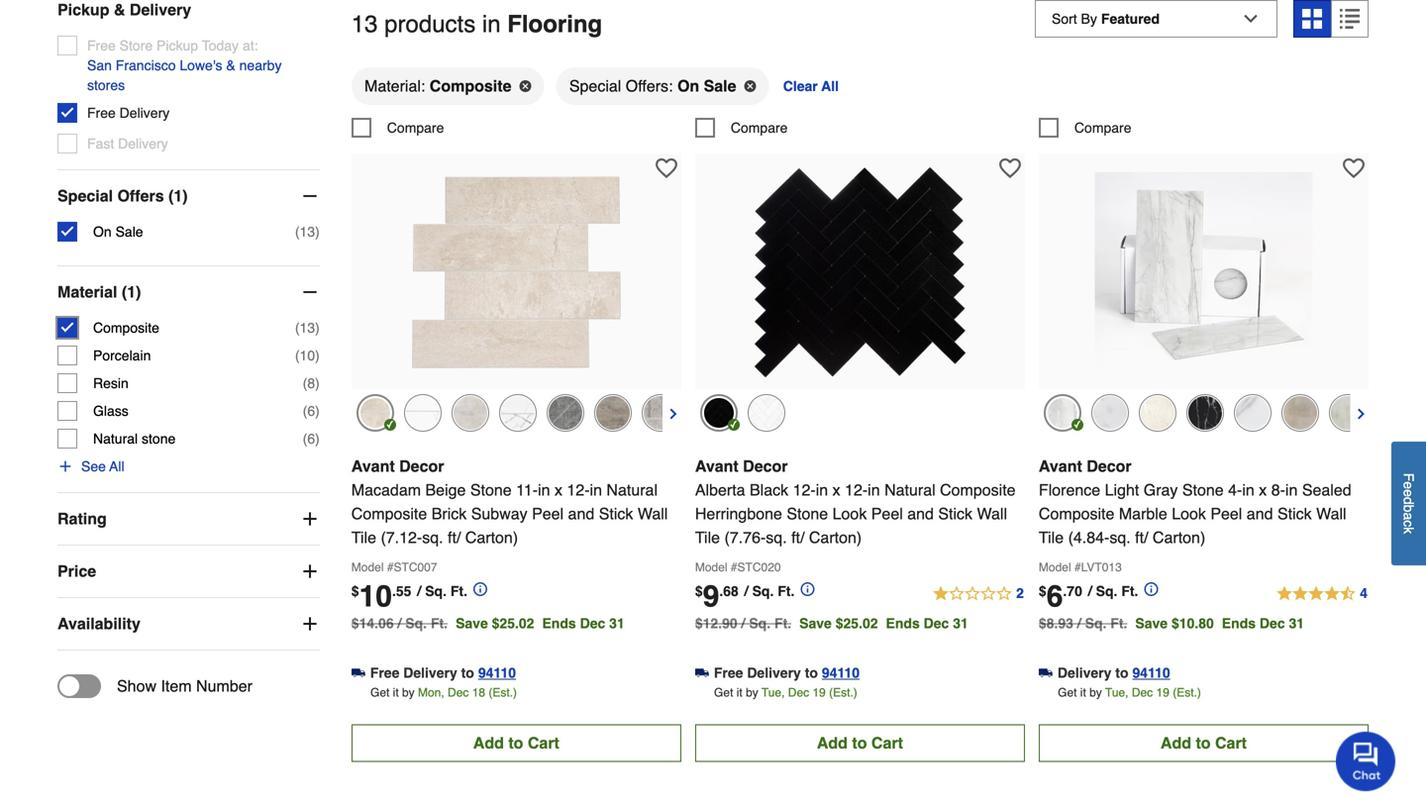 Task type: vqa. For each thing, say whether or not it's contained in the screenshot.
Glass
yes



Task type: describe. For each thing, give the bounding box(es) containing it.
delivery to 94110
[[1058, 665, 1170, 681]]

4-
[[1228, 481, 1242, 499]]

4
[[1360, 585, 1368, 601]]

2 button
[[932, 582, 1025, 606]]

) for natural stone
[[315, 431, 320, 447]]

$25.02 for $12.90 / sq. ft.
[[836, 615, 878, 631]]

ends dec 31 element for 6
[[1222, 615, 1312, 631]]

$ 9
[[695, 579, 719, 613]]

3 add to cart button from the left
[[1039, 724, 1369, 762]]

13 products in flooring
[[351, 10, 602, 38]]

marble
[[1119, 504, 1167, 523]]

look inside avant decor alberta black 12-in x 12-in natural composite herringbone stone look peel and stick wall tile (7.76-sq. ft/ carton)
[[832, 504, 867, 523]]

9
[[703, 579, 719, 613]]

(est.) for '94110' button related to truck filled icon corresponding to free
[[829, 686, 857, 699]]

f e e d b a c k button
[[1391, 442, 1426, 565]]

price
[[57, 562, 96, 580]]

.55 / sq. ft.
[[392, 583, 467, 599]]

delivery down was price $8.93 / sq. ft. element on the right bottom
[[1058, 665, 1112, 681]]

plus image
[[300, 509, 320, 529]]

it for truck filled icon corresponding to free
[[737, 686, 742, 699]]

$ 6
[[1039, 579, 1063, 613]]

delivery down "free delivery"
[[118, 136, 168, 152]]

12- inside avant decor macadam beige stone 11-in x 12-in natural composite brick subway peel and stick wall tile (7.12-sq. ft/ carton)
[[567, 481, 590, 499]]

$14.06
[[351, 615, 394, 631]]

/ for $8.93
[[1077, 615, 1081, 631]]

natural stone
[[93, 431, 176, 447]]

.70 / sq. ft.
[[1063, 583, 1138, 599]]

x inside avant decor alberta black 12-in x 12-in natural composite herringbone stone look peel and stick wall tile (7.76-sq. ft/ carton)
[[832, 481, 840, 499]]

2 heart outline image from the left
[[1343, 157, 1365, 179]]

avant decor florence light gray stone 4-in x 8-in sealed composite marble look peel and stick wall tile (4.84-sq. ft/ carton) image
[[1095, 163, 1313, 381]]

see all button
[[57, 457, 124, 476]]

pickup & delivery
[[57, 0, 191, 19]]

was price $8.93 / sq. ft. element
[[1039, 610, 1135, 631]]

13 for composite
[[300, 320, 315, 336]]

savings save $25.02 element for $12.90 / sq. ft. save $25.02 ends dec 31
[[799, 615, 976, 631]]

actual price $9.68 element
[[695, 579, 814, 613]]

3 94110 from the left
[[1132, 665, 1170, 681]]

ends for 6
[[1222, 615, 1256, 631]]

grid view image
[[1302, 9, 1322, 29]]

francisco
[[116, 57, 176, 73]]

san
[[87, 57, 112, 73]]

tile for avant decor macadam beige stone 11-in x 12-in natural composite brick subway peel and stick wall tile (7.12-sq. ft/ carton)
[[351, 528, 376, 546]]

stc007
[[394, 560, 437, 574]]

chat invite button image
[[1336, 731, 1396, 791]]

ft. for .55
[[450, 583, 467, 599]]

gray marble image
[[546, 394, 584, 432]]

beige wood image
[[594, 394, 632, 432]]

d
[[1401, 497, 1417, 505]]

stick for composite
[[938, 504, 973, 523]]

2 add to cart from the left
[[817, 734, 903, 752]]

delivery up fast delivery
[[120, 105, 170, 121]]

ft/ for brick
[[448, 528, 461, 546]]

add for 3rd add to cart button from right
[[473, 734, 504, 752]]

nearby
[[239, 57, 282, 73]]

1 star image
[[932, 582, 1025, 606]]

) for on sale
[[315, 224, 320, 240]]

4.5 stars image
[[1276, 582, 1369, 606]]

black
[[750, 481, 788, 499]]

offers:
[[626, 77, 673, 95]]

mon,
[[418, 686, 444, 699]]

f e e d b a c k
[[1401, 473, 1417, 534]]

x inside avant decor macadam beige stone 11-in x 12-in natural composite brick subway peel and stick wall tile (7.12-sq. ft/ carton)
[[555, 481, 562, 499]]

natural inside avant decor alberta black 12-in x 12-in natural composite herringbone stone look peel and stick wall tile (7.76-sq. ft/ carton)
[[884, 481, 936, 499]]

ft. for .70
[[1121, 583, 1138, 599]]

look inside avant decor florence light gray stone 4-in x 8-in sealed composite marble look peel and stick wall tile (4.84-sq. ft/ carton)
[[1172, 504, 1206, 523]]

(7.76-
[[724, 528, 766, 546]]

special for special offers: on sale
[[569, 77, 621, 95]]

composite inside avant decor florence light gray stone 4-in x 8-in sealed composite marble look peel and stick wall tile (4.84-sq. ft/ carton)
[[1039, 504, 1115, 523]]

by for truck filled icon corresponding to free
[[746, 686, 758, 699]]

) for composite
[[315, 320, 320, 336]]

1 31 from the left
[[609, 615, 625, 631]]

light
[[1105, 481, 1139, 499]]

1 vertical spatial sale
[[115, 224, 143, 240]]

1 ends dec 31 element from the left
[[542, 615, 633, 631]]

rustic light gray image
[[1329, 394, 1367, 432]]

beige stone image
[[356, 394, 394, 432]]

1 ends from the left
[[542, 615, 576, 631]]

clear all
[[783, 78, 839, 94]]

free down stores
[[87, 105, 116, 121]]

actual price $10.55 element
[[351, 579, 487, 613]]

avant for avant decor macadam beige stone 11-in x 12-in natural composite brick subway peel and stick wall tile (7.12-sq. ft/ carton)
[[351, 457, 395, 475]]

san francisco lowe's & nearby stores
[[87, 57, 282, 93]]

stone
[[142, 431, 176, 447]]

all for clear all
[[821, 78, 839, 94]]

composite inside avant decor alberta black 12-in x 12-in natural composite herringbone stone look peel and stick wall tile (7.76-sq. ft/ carton)
[[940, 481, 1016, 499]]

1 e from the top
[[1401, 481, 1417, 489]]

get for truck filled image
[[370, 686, 390, 699]]

porcelain
[[93, 348, 151, 363]]

94110 for mon, dec 18
[[478, 665, 516, 681]]

truck filled image for free
[[695, 666, 709, 680]]

/ for .70
[[1088, 583, 1092, 599]]

1 horizontal spatial (1)
[[168, 187, 188, 205]]

1 save from the left
[[456, 615, 488, 631]]

/ for $12.90
[[741, 615, 745, 631]]

delivery up 'free store pickup today at:' at the top
[[130, 0, 191, 19]]

5013544867 element
[[1039, 118, 1131, 137]]

wall inside avant decor florence light gray stone 4-in x 8-in sealed composite marble look peel and stick wall tile (4.84-sq. ft/ carton)
[[1316, 504, 1346, 523]]

tile inside avant decor florence light gray stone 4-in x 8-in sealed composite marble look peel and stick wall tile (4.84-sq. ft/ carton)
[[1039, 528, 1064, 546]]

lvt013
[[1081, 560, 1122, 574]]

11-
[[516, 481, 538, 499]]

1 horizontal spatial pickup
[[156, 38, 198, 53]]

0 vertical spatial sale
[[704, 77, 736, 95]]

rating button
[[57, 493, 320, 545]]

white image
[[748, 394, 785, 432]]

compare for "5013544863" element at the top
[[731, 120, 788, 135]]

8
[[307, 375, 315, 391]]

sq. for (7.12-
[[422, 528, 443, 546]]

resin
[[93, 375, 129, 391]]

.55
[[392, 583, 411, 599]]

model for (7.12-
[[351, 560, 384, 574]]

ft/ for stone
[[791, 528, 805, 546]]

compare for 5013544969 element
[[387, 120, 444, 135]]

special offers (1)
[[57, 187, 188, 205]]

avant decor alberta black 12-in x 12-in natural composite herringbone stone look peel and stick wall tile (7.76-sq. ft/ carton)
[[695, 457, 1016, 546]]

free down "$12.90"
[[714, 665, 743, 681]]

1 add to cart button from the left
[[351, 724, 681, 762]]

model # stc020
[[695, 560, 781, 574]]

savings save $25.02 element for $14.06 / sq. ft. save $25.02 ends dec 31
[[456, 615, 633, 631]]

minus image
[[300, 282, 320, 302]]

free right truck filled image
[[370, 665, 399, 681]]

10 for $ 10
[[359, 579, 392, 613]]

glass
[[93, 403, 129, 419]]

material (1)
[[57, 283, 141, 301]]

$8.93
[[1039, 615, 1073, 631]]

1 add to cart from the left
[[473, 734, 559, 752]]

$10.80
[[1172, 615, 1214, 631]]

it for truck filled image
[[393, 686, 399, 699]]

8-
[[1271, 481, 1285, 499]]

ends for 9
[[886, 615, 920, 631]]

sq. inside avant decor florence light gray stone 4-in x 8-in sealed composite marble look peel and stick wall tile (4.84-sq. ft/ carton)
[[1110, 528, 1131, 546]]

cart for first add to cart button from right
[[1215, 734, 1247, 752]]

special offers: on sale
[[569, 77, 736, 95]]

list box containing material:
[[351, 66, 1369, 118]]

19 for 94110
[[1156, 686, 1169, 699]]

ft. for $8.93
[[1110, 615, 1127, 631]]

beige
[[425, 481, 466, 499]]

clear
[[783, 78, 818, 94]]

lowe's
[[180, 57, 222, 73]]

and for natural
[[907, 504, 934, 523]]

get it by mon, dec 18 (est.)
[[370, 686, 517, 699]]

material
[[57, 283, 117, 301]]

material:
[[364, 77, 425, 95]]

save for 9
[[799, 615, 832, 631]]

heart outline image
[[999, 157, 1021, 179]]

model for (7.76-
[[695, 560, 727, 574]]

ft. for $14.06
[[431, 615, 448, 631]]

$ for 6
[[1039, 583, 1046, 599]]

peel for in
[[871, 504, 903, 523]]

/ for .68
[[745, 583, 748, 599]]

plus image inside see all button
[[57, 459, 73, 474]]

item
[[161, 677, 192, 695]]

brown marble image
[[1281, 394, 1319, 432]]

k
[[1401, 527, 1417, 534]]

sq. for .70
[[1096, 583, 1118, 599]]

tile for avant decor alberta black 12-in x 12-in natural composite herringbone stone look peel and stick wall tile (7.76-sq. ft/ carton)
[[695, 528, 720, 546]]

stc020
[[737, 560, 781, 574]]

2 vertical spatial 6
[[1046, 579, 1063, 613]]

white marble with black image
[[499, 394, 537, 432]]

carton) for subway
[[465, 528, 518, 546]]

see
[[81, 459, 106, 474]]

add for 2nd add to cart button from right
[[817, 734, 848, 752]]

on inside list box
[[677, 77, 699, 95]]

1 vertical spatial on
[[93, 224, 112, 240]]

$12.90
[[695, 615, 737, 631]]

( 8 )
[[303, 375, 320, 391]]

.68 / sq. ft.
[[719, 583, 795, 599]]

94110 for tue, dec 19
[[822, 665, 860, 681]]

0 vertical spatial &
[[114, 0, 125, 19]]

by for truck filled image
[[402, 686, 415, 699]]

all for see all
[[109, 459, 124, 474]]

tue, for delivery
[[762, 686, 785, 699]]

flooring
[[507, 10, 602, 38]]

.70
[[1063, 583, 1082, 599]]

truck filled image
[[351, 666, 365, 680]]

94110 button for truck filled image
[[478, 663, 516, 683]]

stores
[[87, 77, 125, 93]]

rating
[[57, 510, 107, 528]]

beige marble image
[[1139, 394, 1176, 432]]

avant decor macadam beige stone 11-in x 12-in natural composite brick subway peel and stick wall tile (7.12-sq. ft/ carton) image
[[407, 163, 625, 381]]

# for tile
[[1074, 560, 1081, 574]]

( for natural stone
[[303, 431, 307, 447]]

18
[[472, 686, 485, 699]]

model # stc007
[[351, 560, 437, 574]]

at:
[[243, 38, 258, 53]]

today
[[202, 38, 239, 53]]

stick inside avant decor florence light gray stone 4-in x 8-in sealed composite marble look peel and stick wall tile (4.84-sq. ft/ carton)
[[1277, 504, 1312, 523]]

( 10 )
[[295, 348, 320, 363]]

natural inside avant decor macadam beige stone 11-in x 12-in natural composite brick subway peel and stick wall tile (7.12-sq. ft/ carton)
[[607, 481, 658, 499]]

(7.12-
[[381, 528, 422, 546]]

subway
[[471, 504, 527, 523]]

31 for 6
[[1289, 615, 1304, 631]]

( 6 ) for natural stone
[[303, 431, 320, 447]]

c
[[1401, 520, 1417, 527]]

availability button
[[57, 598, 320, 650]]



Task type: locate. For each thing, give the bounding box(es) containing it.
get for truck filled icon for delivery
[[1058, 686, 1077, 699]]

2 $25.02 from the left
[[836, 615, 878, 631]]

$25.02 for $14.06 / sq. ft.
[[492, 615, 534, 631]]

stone left 4-
[[1182, 481, 1224, 499]]

macadam
[[351, 481, 421, 499]]

herringbone
[[695, 504, 782, 523]]

( for on sale
[[295, 224, 300, 240]]

avant up the macadam
[[351, 457, 395, 475]]

94110 down $12.90 / sq. ft. save $25.02 ends dec 31
[[822, 665, 860, 681]]

sq. inside avant decor alberta black 12-in x 12-in natural composite herringbone stone look peel and stick wall tile (7.76-sq. ft/ carton)
[[766, 528, 787, 546]]

0 horizontal spatial add to cart button
[[351, 724, 681, 762]]

3 add to cart from the left
[[1161, 734, 1247, 752]]

carton) up $12.90 / sq. ft. save $25.02 ends dec 31
[[809, 528, 862, 546]]

2 info image from the left
[[801, 582, 814, 596]]

0 horizontal spatial all
[[109, 459, 124, 474]]

1 horizontal spatial ends
[[886, 615, 920, 631]]

e up b
[[1401, 489, 1417, 497]]

6
[[307, 403, 315, 419], [307, 431, 315, 447], [1046, 579, 1063, 613]]

2 stick from the left
[[938, 504, 973, 523]]

composite inside avant decor macadam beige stone 11-in x 12-in natural composite brick subway peel and stick wall tile (7.12-sq. ft/ carton)
[[351, 504, 427, 523]]

special up on sale
[[57, 187, 113, 205]]

1 it from the left
[[393, 686, 399, 699]]

wall left herringbone
[[638, 504, 668, 523]]

2 $ from the left
[[695, 583, 703, 599]]

peel
[[532, 504, 564, 523], [871, 504, 903, 523], [1211, 504, 1242, 523]]

1 horizontal spatial #
[[731, 560, 737, 574]]

2 horizontal spatial natural
[[884, 481, 936, 499]]

1 compare from the left
[[387, 120, 444, 135]]

ft/ inside avant decor florence light gray stone 4-in x 8-in sealed composite marble look peel and stick wall tile (4.84-sq. ft/ carton)
[[1135, 528, 1148, 546]]

1 heart outline image from the left
[[655, 157, 677, 179]]

2 horizontal spatial $
[[1039, 583, 1046, 599]]

/ for .55
[[417, 583, 421, 599]]

2 savings save $25.02 element from the left
[[799, 615, 976, 631]]

1 close circle filled image from the left
[[519, 80, 531, 92]]

info image
[[473, 582, 487, 596], [801, 582, 814, 596], [1144, 582, 1158, 596]]

tile left (7.76-
[[695, 528, 720, 546]]

pickup up 'san francisco lowe's & nearby stores'
[[156, 38, 198, 53]]

0 horizontal spatial info image
[[473, 582, 487, 596]]

4 button
[[1276, 582, 1369, 606]]

stone
[[470, 481, 512, 499], [1182, 481, 1224, 499], [787, 504, 828, 523]]

all
[[821, 78, 839, 94], [109, 459, 124, 474]]

1 12- from the left
[[567, 481, 590, 499]]

aged stone image
[[642, 394, 679, 432]]

light gray stone image
[[1044, 394, 1081, 432]]

availability
[[57, 614, 141, 633]]

10 up 8
[[300, 348, 315, 363]]

avant inside avant decor alberta black 12-in x 12-in natural composite herringbone stone look peel and stick wall tile (7.76-sq. ft/ carton)
[[695, 457, 739, 475]]

1 info image from the left
[[473, 582, 487, 596]]

sq. for (7.76-
[[766, 528, 787, 546]]

ft/
[[448, 528, 461, 546], [791, 528, 805, 546], [1135, 528, 1148, 546]]

) down minus image
[[315, 224, 320, 240]]

white cararra image
[[1091, 394, 1129, 432]]

$8.93 / sq. ft. save $10.80 ends dec 31
[[1039, 615, 1304, 631]]

gray
[[1144, 481, 1178, 499]]

( for resin
[[303, 375, 307, 391]]

1 ft/ from the left
[[448, 528, 461, 546]]

avant for avant decor alberta black 12-in x 12-in natural composite herringbone stone look peel and stick wall tile (7.76-sq. ft/ carton)
[[695, 457, 739, 475]]

2
[[1016, 585, 1024, 601]]

sq. down actual price $9.68 element
[[749, 615, 771, 631]]

3 info image from the left
[[1144, 582, 1158, 596]]

stick for natural
[[599, 504, 633, 523]]

3 get from the left
[[1058, 686, 1077, 699]]

19 down $12.90 / sq. ft. save $25.02 ends dec 31
[[813, 686, 826, 699]]

natural
[[93, 431, 138, 447], [607, 481, 658, 499], [884, 481, 936, 499]]

ft. inside actual price $10.55 element
[[450, 583, 467, 599]]

decor inside avant decor alberta black 12-in x 12-in natural composite herringbone stone look peel and stick wall tile (7.76-sq. ft/ carton)
[[743, 457, 788, 475]]

sale
[[704, 77, 736, 95], [115, 224, 143, 240]]

minus image
[[300, 186, 320, 206]]

0 horizontal spatial close circle filled image
[[519, 80, 531, 92]]

( 13 ) for composite
[[295, 320, 320, 336]]

plus image
[[57, 459, 73, 474], [300, 562, 320, 581], [300, 614, 320, 634]]

1 vertical spatial &
[[226, 57, 235, 73]]

1 truck filled image from the left
[[695, 666, 709, 680]]

ft/ down brick
[[448, 528, 461, 546]]

ft/ inside avant decor alberta black 12-in x 12-in natural composite herringbone stone look peel and stick wall tile (7.76-sq. ft/ carton)
[[791, 528, 805, 546]]

1 horizontal spatial $25.02
[[836, 615, 878, 631]]

all right the see
[[109, 459, 124, 474]]

a
[[1401, 512, 1417, 520]]

all inside list box
[[821, 78, 839, 94]]

info image inside actual price $10.55 element
[[473, 582, 487, 596]]

stick inside avant decor alberta black 12-in x 12-in natural composite herringbone stone look peel and stick wall tile (7.76-sq. ft/ carton)
[[938, 504, 973, 523]]

0 horizontal spatial special
[[57, 187, 113, 205]]

12-
[[567, 481, 590, 499], [793, 481, 816, 499], [845, 481, 868, 499]]

free delivery to 94110 for mon,
[[370, 665, 516, 681]]

stick
[[599, 504, 633, 523], [938, 504, 973, 523], [1277, 504, 1312, 523]]

savings save $10.80 element
[[1135, 615, 1312, 631]]

0 vertical spatial ( 13 )
[[295, 224, 320, 240]]

decor up beige
[[399, 457, 444, 475]]

ft. down .55 / sq. ft.
[[431, 615, 448, 631]]

show
[[117, 677, 156, 695]]

tue,
[[762, 686, 785, 699], [1105, 686, 1128, 699]]

0 horizontal spatial on
[[93, 224, 112, 240]]

1 ( 13 ) from the top
[[295, 224, 320, 240]]

price button
[[57, 546, 320, 597]]

decor for light
[[1087, 457, 1132, 475]]

it for truck filled icon for delivery
[[1080, 686, 1086, 699]]

(
[[295, 224, 300, 240], [295, 320, 300, 336], [295, 348, 300, 363], [303, 375, 307, 391], [303, 403, 307, 419], [303, 431, 307, 447]]

(est.)
[[489, 686, 517, 699], [829, 686, 857, 699], [1173, 686, 1201, 699]]

0 horizontal spatial save
[[456, 615, 488, 631]]

cart for 3rd add to cart button from right
[[528, 734, 559, 752]]

list box
[[351, 66, 1369, 118]]

$ 10
[[351, 579, 392, 613]]

3 12- from the left
[[845, 481, 868, 499]]

it
[[393, 686, 399, 699], [737, 686, 742, 699], [1080, 686, 1086, 699]]

/ right .55
[[417, 583, 421, 599]]

2 x from the left
[[832, 481, 840, 499]]

2 horizontal spatial (est.)
[[1173, 686, 1201, 699]]

0 horizontal spatial white marble image
[[404, 394, 441, 432]]

2 (est.) from the left
[[829, 686, 857, 699]]

plus image inside price button
[[300, 562, 320, 581]]

1 horizontal spatial heart outline image
[[1343, 157, 1365, 179]]

) for resin
[[315, 375, 320, 391]]

decor up light
[[1087, 457, 1132, 475]]

2 ft/ from the left
[[791, 528, 805, 546]]

get
[[370, 686, 390, 699], [714, 686, 733, 699], [1058, 686, 1077, 699]]

peel inside avant decor alberta black 12-in x 12-in natural composite herringbone stone look peel and stick wall tile (7.76-sq. ft/ carton)
[[871, 504, 903, 523]]

2 sq. from the left
[[766, 528, 787, 546]]

1 by from the left
[[402, 686, 415, 699]]

1 x from the left
[[555, 481, 562, 499]]

stone inside avant decor florence light gray stone 4-in x 8-in sealed composite marble look peel and stick wall tile (4.84-sq. ft/ carton)
[[1182, 481, 1224, 499]]

sq. inside actual price $9.68 element
[[752, 583, 774, 599]]

0 horizontal spatial sale
[[115, 224, 143, 240]]

close circle filled image for on sale
[[744, 80, 756, 92]]

1 look from the left
[[832, 504, 867, 523]]

1 horizontal spatial peel
[[871, 504, 903, 523]]

look
[[832, 504, 867, 523], [1172, 504, 1206, 523]]

& inside 'san francisco lowe's & nearby stores'
[[226, 57, 235, 73]]

# up .70
[[1074, 560, 1081, 574]]

compare
[[387, 120, 444, 135], [731, 120, 788, 135], [1074, 120, 1131, 135]]

tile inside avant decor macadam beige stone 11-in x 12-in natural composite brick subway peel and stick wall tile (7.12-sq. ft/ carton)
[[351, 528, 376, 546]]

avant inside avant decor florence light gray stone 4-in x 8-in sealed composite marble look peel and stick wall tile (4.84-sq. ft/ carton)
[[1039, 457, 1082, 475]]

decor inside avant decor florence light gray stone 4-in x 8-in sealed composite marble look peel and stick wall tile (4.84-sq. ft/ carton)
[[1087, 457, 1132, 475]]

1 horizontal spatial 19
[[1156, 686, 1169, 699]]

0 horizontal spatial compare
[[387, 120, 444, 135]]

1 ) from the top
[[315, 224, 320, 240]]

avant decor alberta black 12-in x 12-in natural composite herringbone stone look peel and stick wall tile (7.76-sq. ft/ carton) image
[[751, 163, 969, 381]]

stone inside avant decor alberta black 12-in x 12-in natural composite herringbone stone look peel and stick wall tile (7.76-sq. ft/ carton)
[[787, 504, 828, 523]]

( 13 ) down minus image
[[295, 224, 320, 240]]

6 down ( 8 )
[[307, 403, 315, 419]]

1 white marble image from the left
[[404, 394, 441, 432]]

3 add from the left
[[1161, 734, 1191, 752]]

1 19 from the left
[[813, 686, 826, 699]]

1 $25.02 from the left
[[492, 615, 534, 631]]

close circle filled image for composite
[[519, 80, 531, 92]]

0 horizontal spatial &
[[114, 0, 125, 19]]

1 horizontal spatial 10
[[359, 579, 392, 613]]

carton) for look
[[809, 528, 862, 546]]

1 horizontal spatial by
[[746, 686, 758, 699]]

sq. for $12.90
[[749, 615, 771, 631]]

1 peel from the left
[[532, 504, 564, 523]]

# for (7.12-
[[387, 560, 394, 574]]

) for porcelain
[[315, 348, 320, 363]]

model up $ 6
[[1039, 560, 1071, 574]]

(4.84-
[[1068, 528, 1110, 546]]

0 horizontal spatial heart outline image
[[655, 157, 677, 179]]

1 decor from the left
[[399, 457, 444, 475]]

1 horizontal spatial info image
[[801, 582, 814, 596]]

model # lvt013
[[1039, 560, 1122, 574]]

0 horizontal spatial decor
[[399, 457, 444, 475]]

peel inside avant decor florence light gray stone 4-in x 8-in sealed composite marble look peel and stick wall tile (4.84-sq. ft/ carton)
[[1211, 504, 1242, 523]]

2 horizontal spatial 12-
[[845, 481, 868, 499]]

0 horizontal spatial add
[[473, 734, 504, 752]]

0 horizontal spatial cart
[[528, 734, 559, 752]]

e
[[1401, 481, 1417, 489], [1401, 489, 1417, 497]]

e up d
[[1401, 481, 1417, 489]]

13 up "( 10 )" in the left of the page
[[300, 320, 315, 336]]

2 by from the left
[[746, 686, 758, 699]]

san francisco lowe's & nearby stores button
[[87, 55, 320, 95]]

94110 button down $12.90 / sq. ft. save $25.02 ends dec 31
[[822, 663, 860, 683]]

ft. for .68
[[778, 583, 795, 599]]

avant decor macadam beige stone 11-in x 12-in natural composite brick subway peel and stick wall tile (7.12-sq. ft/ carton)
[[351, 457, 668, 546]]

10 up the $14.06
[[359, 579, 392, 613]]

2 94110 button from the left
[[822, 663, 860, 683]]

0 horizontal spatial #
[[387, 560, 394, 574]]

avant inside avant decor macadam beige stone 11-in x 12-in natural composite brick subway peel and stick wall tile (7.12-sq. ft/ carton)
[[351, 457, 395, 475]]

sq. for .55
[[425, 583, 447, 599]]

3 decor from the left
[[1087, 457, 1132, 475]]

6 up $8.93
[[1046, 579, 1063, 613]]

( for composite
[[295, 320, 300, 336]]

decor for beige
[[399, 457, 444, 475]]

2 horizontal spatial ft/
[[1135, 528, 1148, 546]]

3 ends dec 31 element from the left
[[1222, 615, 1312, 631]]

truck filled image down $8.93
[[1039, 666, 1053, 680]]

1 $ from the left
[[351, 583, 359, 599]]

sq. down lvt013
[[1096, 583, 1118, 599]]

free up san
[[87, 38, 116, 53]]

0 horizontal spatial sq.
[[422, 528, 443, 546]]

0 vertical spatial 6
[[307, 403, 315, 419]]

save left $10.80
[[1135, 615, 1168, 631]]

and inside avant decor macadam beige stone 11-in x 12-in natural composite brick subway peel and stick wall tile (7.12-sq. ft/ carton)
[[568, 504, 594, 523]]

ft. up $14.06 / sq. ft. save $25.02 ends dec 31
[[450, 583, 467, 599]]

$ right 2
[[1039, 583, 1046, 599]]

it left mon,
[[393, 686, 399, 699]]

3 94110 button from the left
[[1132, 663, 1170, 683]]

carton) inside avant decor macadam beige stone 11-in x 12-in natural composite brick subway peel and stick wall tile (7.12-sq. ft/ carton)
[[465, 528, 518, 546]]

tue, for to
[[1105, 686, 1128, 699]]

/ right the $14.06
[[398, 615, 401, 631]]

3 model from the left
[[1039, 560, 1071, 574]]

info image for 6
[[1144, 582, 1158, 596]]

ft/ down 'marble'
[[1135, 528, 1148, 546]]

2 look from the left
[[1172, 504, 1206, 523]]

stick inside avant decor macadam beige stone 11-in x 12-in natural composite brick subway peel and stick wall tile (7.12-sq. ft/ carton)
[[599, 504, 633, 523]]

1 horizontal spatial add to cart
[[817, 734, 903, 752]]

free store pickup today at:
[[87, 38, 258, 53]]

2 94110 from the left
[[822, 665, 860, 681]]

special left offers:
[[569, 77, 621, 95]]

on sale
[[93, 224, 143, 240]]

2 horizontal spatial info image
[[1144, 582, 1158, 596]]

get for truck filled icon corresponding to free
[[714, 686, 733, 699]]

3 sq. from the left
[[1110, 528, 1131, 546]]

compare for 5013544867 element
[[1074, 120, 1131, 135]]

13 left products
[[351, 10, 378, 38]]

1 model from the left
[[351, 560, 384, 574]]

0 vertical spatial 10
[[300, 348, 315, 363]]

0 horizontal spatial 94110
[[478, 665, 516, 681]]

avant up florence
[[1039, 457, 1082, 475]]

1 horizontal spatial 94110 button
[[822, 663, 860, 683]]

2 free delivery to 94110 from the left
[[714, 665, 860, 681]]

fast
[[87, 136, 114, 152]]

2 peel from the left
[[871, 504, 903, 523]]

ft. inside actual price $9.68 element
[[778, 583, 795, 599]]

) up 8
[[315, 348, 320, 363]]

sq. inside the actual price $6.70 element
[[1096, 583, 1118, 599]]

wall inside avant decor alberta black 12-in x 12-in natural composite herringbone stone look peel and stick wall tile (7.76-sq. ft/ carton)
[[977, 504, 1007, 523]]

1 horizontal spatial truck filled image
[[1039, 666, 1053, 680]]

2 19 from the left
[[1156, 686, 1169, 699]]

3 avant from the left
[[1039, 457, 1082, 475]]

1 horizontal spatial cart
[[871, 734, 903, 752]]

3 and from the left
[[1247, 504, 1273, 523]]

get it by tue, dec 19 (est.) down was price $12.90 / sq. ft. element
[[714, 686, 857, 699]]

2 truck filled image from the left
[[1039, 666, 1053, 680]]

2 # from the left
[[731, 560, 737, 574]]

dec
[[580, 615, 605, 631], [924, 615, 949, 631], [1260, 615, 1285, 631], [448, 686, 469, 699], [788, 686, 809, 699], [1132, 686, 1153, 699]]

( 13 )
[[295, 224, 320, 240], [295, 320, 320, 336]]

1 free delivery to 94110 from the left
[[370, 665, 516, 681]]

(est.) down $12.90 / sq. ft. save $25.02 ends dec 31
[[829, 686, 857, 699]]

was price $12.90 / sq. ft. element
[[695, 610, 799, 631]]

on down special offers (1)
[[93, 224, 112, 240]]

info image inside actual price $9.68 element
[[801, 582, 814, 596]]

carton) inside avant decor alberta black 12-in x 12-in natural composite herringbone stone look peel and stick wall tile (7.76-sq. ft/ carton)
[[809, 528, 862, 546]]

#
[[387, 560, 394, 574], [731, 560, 737, 574], [1074, 560, 1081, 574]]

0 horizontal spatial 10
[[300, 348, 315, 363]]

avant decor florence light gray stone 4-in x 8-in sealed composite marble look peel and stick wall tile (4.84-sq. ft/ carton)
[[1039, 457, 1351, 546]]

0 horizontal spatial avant
[[351, 457, 395, 475]]

1 vertical spatial plus image
[[300, 562, 320, 581]]

1 horizontal spatial model
[[695, 560, 727, 574]]

actual price $6.70 element
[[1039, 579, 1158, 613]]

by for truck filled icon for delivery
[[1089, 686, 1102, 699]]

1 horizontal spatial get it by tue, dec 19 (est.)
[[1058, 686, 1201, 699]]

1 tue, from the left
[[762, 686, 785, 699]]

savings save $25.02 element
[[456, 615, 633, 631], [799, 615, 976, 631]]

compare inside 5013544969 element
[[387, 120, 444, 135]]

composite down florence
[[1039, 504, 1115, 523]]

ends dec 31 element for 9
[[886, 615, 976, 631]]

2 horizontal spatial stick
[[1277, 504, 1312, 523]]

sale down special offers (1)
[[115, 224, 143, 240]]

tile inside avant decor alberta black 12-in x 12-in natural composite herringbone stone look peel and stick wall tile (7.76-sq. ft/ carton)
[[695, 528, 720, 546]]

3 it from the left
[[1080, 686, 1086, 699]]

get it by tue, dec 19 (est.)
[[714, 686, 857, 699], [1058, 686, 1201, 699]]

1 94110 from the left
[[478, 665, 516, 681]]

3 cart from the left
[[1215, 734, 1247, 752]]

and inside avant decor alberta black 12-in x 12-in natural composite herringbone stone look peel and stick wall tile (7.76-sq. ft/ carton)
[[907, 504, 934, 523]]

1 cart from the left
[[528, 734, 559, 752]]

$ inside $ 6
[[1039, 583, 1046, 599]]

4 ) from the top
[[315, 375, 320, 391]]

2 compare from the left
[[731, 120, 788, 135]]

1 and from the left
[[568, 504, 594, 523]]

2 model from the left
[[695, 560, 727, 574]]

and inside avant decor florence light gray stone 4-in x 8-in sealed composite marble look peel and stick wall tile (4.84-sq. ft/ carton)
[[1247, 504, 1273, 523]]

( 6 )
[[303, 403, 320, 419], [303, 431, 320, 447]]

0 horizontal spatial truck filled image
[[695, 666, 709, 680]]

2 12- from the left
[[793, 481, 816, 499]]

2 add to cart button from the left
[[695, 724, 1025, 762]]

2 avant from the left
[[695, 457, 739, 475]]

$12.90 / sq. ft. save $25.02 ends dec 31
[[695, 615, 968, 631]]

close circle filled image up "5013544863" element at the top
[[744, 80, 756, 92]]

free delivery to 94110 down was price $12.90 / sq. ft. element
[[714, 665, 860, 681]]

ft/ inside avant decor macadam beige stone 11-in x 12-in natural composite brick subway peel and stick wall tile (7.12-sq. ft/ carton)
[[448, 528, 461, 546]]

florence
[[1039, 481, 1100, 499]]

1 add from the left
[[473, 734, 504, 752]]

$ inside $ 10
[[351, 583, 359, 599]]

tile left (4.84-
[[1039, 528, 1064, 546]]

1 vertical spatial special
[[57, 187, 113, 205]]

1 horizontal spatial stone
[[787, 504, 828, 523]]

) down ( 8 )
[[315, 403, 320, 419]]

x right 11-
[[555, 481, 562, 499]]

it down was price $12.90 / sq. ft. element
[[737, 686, 742, 699]]

1 vertical spatial 10
[[359, 579, 392, 613]]

wall down sealed
[[1316, 504, 1346, 523]]

2 white marble image from the left
[[1234, 394, 1272, 432]]

truck filled image for delivery
[[1039, 666, 1053, 680]]

19 down delivery to 94110
[[1156, 686, 1169, 699]]

ends
[[542, 615, 576, 631], [886, 615, 920, 631], [1222, 615, 1256, 631]]

ft. down actual price $9.68 element
[[774, 615, 791, 631]]

info image up $12.90 / sq. ft. save $25.02 ends dec 31
[[801, 582, 814, 596]]

info image for 10
[[473, 582, 487, 596]]

3 $ from the left
[[1039, 583, 1046, 599]]

0 horizontal spatial by
[[402, 686, 415, 699]]

3 peel from the left
[[1211, 504, 1242, 523]]

get down "$12.90"
[[714, 686, 733, 699]]

by left mon,
[[402, 686, 415, 699]]

2 get from the left
[[714, 686, 733, 699]]

list view image
[[1340, 9, 1360, 29]]

1 horizontal spatial white marble image
[[1234, 394, 1272, 432]]

1 horizontal spatial (est.)
[[829, 686, 857, 699]]

plus image for price
[[300, 562, 320, 581]]

1 stick from the left
[[599, 504, 633, 523]]

5 ) from the top
[[315, 403, 320, 419]]

1 horizontal spatial natural
[[607, 481, 658, 499]]

3 # from the left
[[1074, 560, 1081, 574]]

by down was price $12.90 / sq. ft. element
[[746, 686, 758, 699]]

(est.) for '94110' button related to truck filled image
[[489, 686, 517, 699]]

plus image inside availability button
[[300, 614, 320, 634]]

wall inside avant decor macadam beige stone 11-in x 12-in natural composite brick subway peel and stick wall tile (7.12-sq. ft/ carton)
[[638, 504, 668, 523]]

( 13 ) for on sale
[[295, 224, 320, 240]]

plus image down plus image at the left of page
[[300, 562, 320, 581]]

delivery
[[130, 0, 191, 19], [120, 105, 170, 121], [118, 136, 168, 152], [403, 665, 457, 681], [747, 665, 801, 681], [1058, 665, 1112, 681]]

1 (est.) from the left
[[489, 686, 517, 699]]

products
[[384, 10, 476, 38]]

19 for to
[[813, 686, 826, 699]]

1 horizontal spatial all
[[821, 78, 839, 94]]

94110 up 18
[[478, 665, 516, 681]]

sq.
[[425, 583, 447, 599], [752, 583, 774, 599], [1096, 583, 1118, 599], [405, 615, 427, 631], [749, 615, 771, 631], [1085, 615, 1107, 631]]

2 horizontal spatial x
[[1259, 481, 1267, 499]]

) down "( 10 )" in the left of the page
[[315, 375, 320, 391]]

cart for 2nd add to cart button from right
[[871, 734, 903, 752]]

compare inside 5013544867 element
[[1074, 120, 1131, 135]]

2 horizontal spatial it
[[1080, 686, 1086, 699]]

1 horizontal spatial tile
[[695, 528, 720, 546]]

on right offers:
[[677, 77, 699, 95]]

3 ft/ from the left
[[1135, 528, 1148, 546]]

stone inside avant decor macadam beige stone 11-in x 12-in natural composite brick subway peel and stick wall tile (7.12-sq. ft/ carton)
[[470, 481, 512, 499]]

$ for 10
[[351, 583, 359, 599]]

tile left (7.12-
[[351, 528, 376, 546]]

0 horizontal spatial (1)
[[122, 283, 141, 301]]

2 and from the left
[[907, 504, 934, 523]]

5013544969 element
[[351, 118, 444, 137]]

and for in
[[568, 504, 594, 523]]

show item number
[[117, 677, 252, 695]]

sq. up stc020
[[766, 528, 787, 546]]

31
[[609, 615, 625, 631], [953, 615, 968, 631], [1289, 615, 1304, 631]]

3 ) from the top
[[315, 348, 320, 363]]

sealed
[[1302, 481, 1351, 499]]

f
[[1401, 473, 1417, 481]]

clear all button
[[781, 66, 841, 106]]

sq. down the actual price $6.70 element
[[1085, 615, 1107, 631]]

show item number element
[[57, 674, 252, 698]]

10 for ( 10 )
[[300, 348, 315, 363]]

1 horizontal spatial 31
[[953, 615, 968, 631]]

see all
[[81, 459, 124, 474]]

tile
[[351, 528, 376, 546], [695, 528, 720, 546], [1039, 528, 1064, 546]]

sq. inside actual price $10.55 element
[[425, 583, 447, 599]]

ft. inside the actual price $6.70 element
[[1121, 583, 1138, 599]]

info image inside the actual price $6.70 element
[[1144, 582, 1158, 596]]

black image
[[700, 394, 738, 432]]

1 # from the left
[[387, 560, 394, 574]]

2 horizontal spatial wall
[[1316, 504, 1346, 523]]

model up $ 10 at the left bottom
[[351, 560, 384, 574]]

get left mon,
[[370, 686, 390, 699]]

1 ( 6 ) from the top
[[303, 403, 320, 419]]

gray stone image
[[451, 394, 489, 432]]

stone down black
[[787, 504, 828, 523]]

close circle filled image down flooring
[[519, 80, 531, 92]]

1 sq. from the left
[[422, 528, 443, 546]]

&
[[114, 0, 125, 19], [226, 57, 235, 73]]

( for glass
[[303, 403, 307, 419]]

was price $14.06 / sq. ft. element
[[351, 610, 456, 631]]

number
[[196, 677, 252, 695]]

1 vertical spatial 6
[[307, 431, 315, 447]]

close circle filled image
[[519, 80, 531, 92], [744, 80, 756, 92]]

2 horizontal spatial #
[[1074, 560, 1081, 574]]

/ inside the actual price $6.70 element
[[1088, 583, 1092, 599]]

sq. down brick
[[422, 528, 443, 546]]

sq. for .68
[[752, 583, 774, 599]]

ft. down the actual price $6.70 element
[[1110, 615, 1127, 631]]

# for (7.76-
[[731, 560, 737, 574]]

2 horizontal spatial 31
[[1289, 615, 1304, 631]]

0 horizontal spatial free delivery to 94110
[[370, 665, 516, 681]]

1 savings save $25.02 element from the left
[[456, 615, 633, 631]]

$14.06 / sq. ft. save $25.02 ends dec 31
[[351, 615, 625, 631]]

) up "( 10 )" in the left of the page
[[315, 320, 320, 336]]

94110 down $8.93 / sq. ft. save $10.80 ends dec 31
[[1132, 665, 1170, 681]]

2 horizontal spatial carton)
[[1153, 528, 1206, 546]]

3 by from the left
[[1089, 686, 1102, 699]]

model
[[351, 560, 384, 574], [695, 560, 727, 574], [1039, 560, 1071, 574]]

compare inside "5013544863" element
[[731, 120, 788, 135]]

white marble image
[[404, 394, 441, 432], [1234, 394, 1272, 432]]

1 carton) from the left
[[465, 528, 518, 546]]

info image up $8.93 / sq. ft. save $10.80 ends dec 31
[[1144, 582, 1158, 596]]

ft. for $12.90
[[774, 615, 791, 631]]

special inside list box
[[569, 77, 621, 95]]

0 vertical spatial 13
[[351, 10, 378, 38]]

.68
[[719, 583, 739, 599]]

/ right "$12.90"
[[741, 615, 745, 631]]

0 horizontal spatial stone
[[470, 481, 512, 499]]

1 horizontal spatial on
[[677, 77, 699, 95]]

& down today
[[226, 57, 235, 73]]

3 (est.) from the left
[[1173, 686, 1201, 699]]

composite down 13 products in flooring
[[430, 77, 511, 95]]

ft/ right (7.76-
[[791, 528, 805, 546]]

wall for natural
[[638, 504, 668, 523]]

in
[[482, 10, 501, 38], [538, 481, 550, 499], [590, 481, 602, 499], [816, 481, 828, 499], [868, 481, 880, 499], [1242, 481, 1255, 499], [1285, 481, 1298, 499]]

add for first add to cart button from right
[[1161, 734, 1191, 752]]

0 vertical spatial all
[[821, 78, 839, 94]]

sq.
[[422, 528, 443, 546], [766, 528, 787, 546], [1110, 528, 1131, 546]]

$
[[351, 583, 359, 599], [695, 583, 703, 599], [1039, 583, 1046, 599]]

save for 6
[[1135, 615, 1168, 631]]

save down actual price $9.68 element
[[799, 615, 832, 631]]

ends dec 31 element
[[542, 615, 633, 631], [886, 615, 976, 631], [1222, 615, 1312, 631]]

avant up "alberta" at the bottom of page
[[695, 457, 739, 475]]

& up store
[[114, 0, 125, 19]]

1 horizontal spatial tue,
[[1105, 686, 1128, 699]]

2 ) from the top
[[315, 320, 320, 336]]

0 horizontal spatial $
[[351, 583, 359, 599]]

wall for composite
[[977, 504, 1007, 523]]

2 horizontal spatial peel
[[1211, 504, 1242, 523]]

1 94110 button from the left
[[478, 663, 516, 683]]

5013544863 element
[[695, 118, 788, 137]]

/ for $14.06
[[398, 615, 401, 631]]

sq. for $8.93
[[1085, 615, 1107, 631]]

1 horizontal spatial compare
[[731, 120, 788, 135]]

3 tile from the left
[[1039, 528, 1064, 546]]

0 horizontal spatial pickup
[[57, 0, 109, 19]]

1 horizontal spatial 12-
[[793, 481, 816, 499]]

$ for 9
[[695, 583, 703, 599]]

brick
[[432, 504, 467, 523]]

alberta
[[695, 481, 745, 499]]

sq. for $14.06
[[405, 615, 427, 631]]

avant for avant decor florence light gray stone 4-in x 8-in sealed composite marble look peel and stick wall tile (4.84-sq. ft/ carton)
[[1039, 457, 1082, 475]]

94110 button down $8.93 / sq. ft. save $10.80 ends dec 31
[[1132, 663, 1170, 683]]

decor inside avant decor macadam beige stone 11-in x 12-in natural composite brick subway peel and stick wall tile (7.12-sq. ft/ carton)
[[399, 457, 444, 475]]

1 horizontal spatial avant
[[695, 457, 739, 475]]

x left 8-
[[1259, 481, 1267, 499]]

(est.) right 18
[[489, 686, 517, 699]]

peel for 12-
[[532, 504, 564, 523]]

plus image for availability
[[300, 614, 320, 634]]

(1) right offers
[[168, 187, 188, 205]]

ft. down stc020
[[778, 583, 795, 599]]

all right clear
[[821, 78, 839, 94]]

get it by tue, dec 19 (est.) down delivery to 94110
[[1058, 686, 1201, 699]]

0 horizontal spatial peel
[[532, 504, 564, 523]]

black marble image
[[1186, 394, 1224, 432]]

2 tile from the left
[[695, 528, 720, 546]]

2 horizontal spatial add to cart
[[1161, 734, 1247, 752]]

( 6 ) for glass
[[303, 403, 320, 419]]

1 horizontal spatial look
[[1172, 504, 1206, 523]]

fast delivery
[[87, 136, 168, 152]]

material: composite
[[364, 77, 511, 95]]

$ inside $ 9
[[695, 583, 703, 599]]

free delivery
[[87, 105, 170, 121]]

2 tue, from the left
[[1105, 686, 1128, 699]]

sq. down 'marble'
[[1110, 528, 1131, 546]]

2 close circle filled image from the left
[[744, 80, 756, 92]]

sq. down actual price $10.55 element
[[405, 615, 427, 631]]

composite up 'porcelain' at the top of page
[[93, 320, 159, 336]]

0 horizontal spatial savings save $25.02 element
[[456, 615, 633, 631]]

2 decor from the left
[[743, 457, 788, 475]]

stone up subway
[[470, 481, 512, 499]]

2 cart from the left
[[871, 734, 903, 752]]

save
[[456, 615, 488, 631], [799, 615, 832, 631], [1135, 615, 1168, 631]]

3 x from the left
[[1259, 481, 1267, 499]]

1 horizontal spatial savings save $25.02 element
[[799, 615, 976, 631]]

94110 button for truck filled icon for delivery
[[1132, 663, 1170, 683]]

3 ends from the left
[[1222, 615, 1256, 631]]

2 e from the top
[[1401, 489, 1417, 497]]

1 horizontal spatial decor
[[743, 457, 788, 475]]

get it by tue, dec 19 (est.) for delivery
[[714, 686, 857, 699]]

1 horizontal spatial sale
[[704, 77, 736, 95]]

/ inside actual price $10.55 element
[[417, 583, 421, 599]]

plus image left the see
[[57, 459, 73, 474]]

/ inside actual price $9.68 element
[[745, 583, 748, 599]]

0 horizontal spatial get
[[370, 686, 390, 699]]

delivery down was price $12.90 / sq. ft. element
[[747, 665, 801, 681]]

1 get it by tue, dec 19 (est.) from the left
[[714, 686, 857, 699]]

composite inside list box
[[430, 77, 511, 95]]

2 ( 13 ) from the top
[[295, 320, 320, 336]]

1 horizontal spatial add to cart button
[[695, 724, 1025, 762]]

peel inside avant decor macadam beige stone 11-in x 12-in natural composite brick subway peel and stick wall tile (7.12-sq. ft/ carton)
[[532, 504, 564, 523]]

x inside avant decor florence light gray stone 4-in x 8-in sealed composite marble look peel and stick wall tile (4.84-sq. ft/ carton)
[[1259, 481, 1267, 499]]

) for glass
[[315, 403, 320, 419]]

2 ends dec 31 element from the left
[[886, 615, 976, 631]]

0 horizontal spatial 12-
[[567, 481, 590, 499]]

1 vertical spatial (1)
[[122, 283, 141, 301]]

store
[[120, 38, 153, 53]]

sq. inside avant decor macadam beige stone 11-in x 12-in natural composite brick subway peel and stick wall tile (7.12-sq. ft/ carton)
[[422, 528, 443, 546]]

31 for 9
[[953, 615, 968, 631]]

2 vertical spatial plus image
[[300, 614, 320, 634]]

decor for black
[[743, 457, 788, 475]]

1 horizontal spatial close circle filled image
[[744, 80, 756, 92]]

0 vertical spatial plus image
[[57, 459, 73, 474]]

model up 9
[[695, 560, 727, 574]]

( 6 ) down 8
[[303, 431, 320, 447]]

carton) inside avant decor florence light gray stone 4-in x 8-in sealed composite marble look peel and stick wall tile (4.84-sq. ft/ carton)
[[1153, 528, 1206, 546]]

truck filled image
[[695, 666, 709, 680], [1039, 666, 1053, 680]]

94110 button for truck filled icon corresponding to free
[[822, 663, 860, 683]]

1 horizontal spatial 94110
[[822, 665, 860, 681]]

0 vertical spatial on
[[677, 77, 699, 95]]

2 horizontal spatial add
[[1161, 734, 1191, 752]]

x right black
[[832, 481, 840, 499]]

delivery up mon,
[[403, 665, 457, 681]]

heart outline image
[[655, 157, 677, 179], [1343, 157, 1365, 179]]

2 horizontal spatial ends dec 31 element
[[1222, 615, 1312, 631]]

0 horizontal spatial natural
[[93, 431, 138, 447]]



